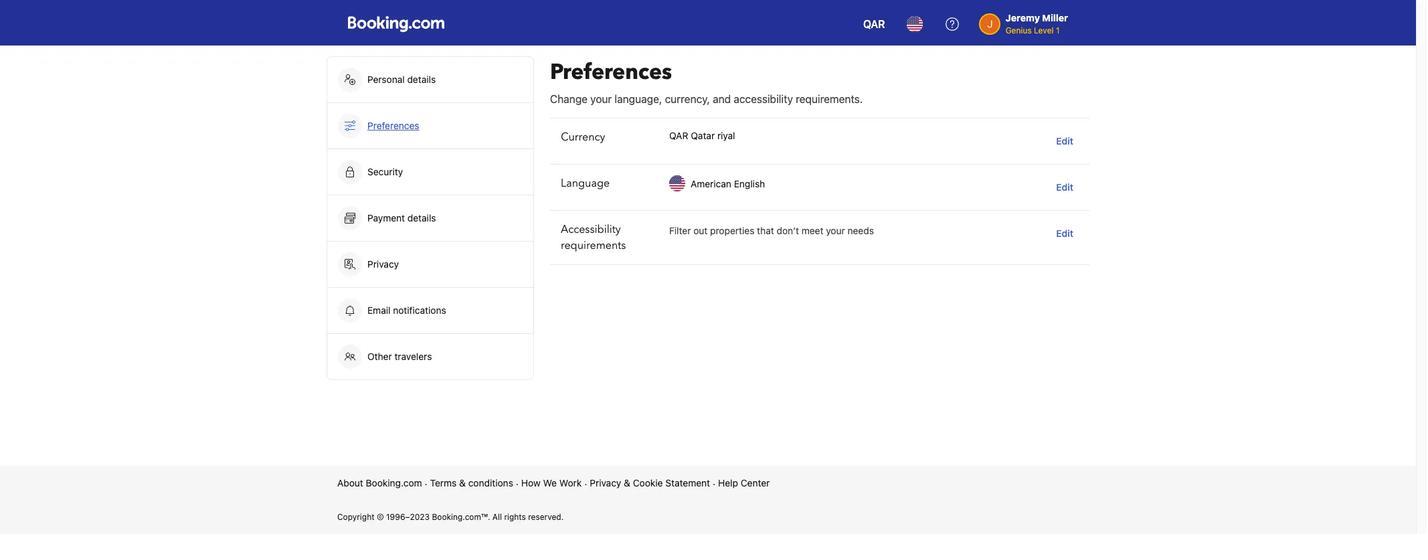 Task type: vqa. For each thing, say whether or not it's contained in the screenshot.
Change
yes



Task type: describe. For each thing, give the bounding box(es) containing it.
how
[[522, 477, 541, 489]]

other travelers
[[368, 351, 432, 362]]

properties
[[710, 225, 755, 236]]

we
[[543, 477, 557, 489]]

©
[[377, 512, 384, 522]]

preferences for preferences change your language, currency, and accessibility requirements.
[[550, 58, 672, 87]]

terms & conditions link
[[430, 477, 513, 490]]

terms & conditions
[[430, 477, 513, 489]]

privacy & cookie statement
[[590, 477, 710, 489]]

1
[[1056, 25, 1060, 35]]

work
[[560, 477, 582, 489]]

edit for currency
[[1057, 135, 1074, 147]]

english
[[734, 178, 765, 190]]

american
[[691, 178, 732, 190]]

language,
[[615, 93, 662, 105]]

jeremy miller genius level 1
[[1006, 12, 1069, 35]]

preferences change your language, currency, and accessibility requirements.
[[550, 58, 863, 105]]

personal details
[[368, 74, 436, 85]]

meet
[[802, 225, 824, 236]]

filter out properties that don't meet your needs
[[670, 225, 874, 236]]

and
[[713, 93, 731, 105]]

accessibility requirements
[[561, 222, 626, 253]]

accessibility
[[734, 93, 793, 105]]

reserved.
[[528, 512, 564, 522]]

riyal
[[718, 130, 736, 141]]

security link
[[327, 149, 534, 195]]

other travelers link
[[327, 334, 534, 380]]

qar for qar qatar riyal
[[670, 130, 689, 141]]

notifications
[[393, 305, 446, 316]]

requirements
[[561, 238, 626, 253]]

currency,
[[665, 93, 710, 105]]

privacy link
[[327, 242, 534, 287]]

american english
[[691, 178, 765, 190]]

personal
[[368, 74, 405, 85]]

& for privacy
[[624, 477, 631, 489]]

edit button for accessibility requirements
[[1051, 222, 1079, 246]]

email notifications link
[[327, 288, 534, 333]]

payment details link
[[327, 196, 534, 241]]

1996–2023
[[386, 512, 430, 522]]

payment
[[368, 212, 405, 224]]

qar for qar
[[864, 18, 886, 30]]

edit button for currency
[[1051, 129, 1079, 153]]

privacy & cookie statement link
[[590, 477, 710, 490]]

copyright
[[337, 512, 375, 522]]

that
[[757, 225, 774, 236]]

edit for language
[[1057, 181, 1074, 193]]

terms
[[430, 477, 457, 489]]

currency
[[561, 130, 605, 145]]

personal details link
[[327, 57, 534, 102]]

jeremy
[[1006, 12, 1040, 23]]

filter
[[670, 225, 691, 236]]

email
[[368, 305, 391, 316]]

requirements.
[[796, 93, 863, 105]]

about
[[337, 477, 363, 489]]

conditions
[[469, 477, 513, 489]]

privacy for privacy
[[368, 258, 399, 270]]

other
[[368, 351, 392, 362]]

help center
[[718, 477, 770, 489]]



Task type: locate. For each thing, give the bounding box(es) containing it.
& left 'cookie'
[[624, 477, 631, 489]]

2 edit from the top
[[1057, 181, 1074, 193]]

0 horizontal spatial &
[[459, 477, 466, 489]]

3 edit from the top
[[1057, 228, 1074, 239]]

1 details from the top
[[407, 74, 436, 85]]

1 vertical spatial edit button
[[1051, 175, 1079, 200]]

how we work link
[[522, 477, 582, 490]]

level
[[1035, 25, 1054, 35]]

preferences
[[550, 58, 672, 87], [368, 120, 420, 131]]

qar
[[864, 18, 886, 30], [670, 130, 689, 141]]

1 horizontal spatial privacy
[[590, 477, 622, 489]]

1 edit from the top
[[1057, 135, 1074, 147]]

details
[[407, 74, 436, 85], [408, 212, 436, 224]]

statement
[[666, 477, 710, 489]]

0 vertical spatial qar
[[864, 18, 886, 30]]

how we work
[[522, 477, 582, 489]]

accessibility
[[561, 222, 621, 237]]

miller
[[1043, 12, 1069, 23]]

rights
[[504, 512, 526, 522]]

privacy for privacy & cookie statement
[[590, 477, 622, 489]]

needs
[[848, 225, 874, 236]]

1 horizontal spatial your
[[826, 225, 845, 236]]

don't
[[777, 225, 799, 236]]

genius
[[1006, 25, 1032, 35]]

edit button for language
[[1051, 175, 1079, 200]]

qar qatar riyal
[[670, 130, 736, 141]]

1 vertical spatial your
[[826, 225, 845, 236]]

edit
[[1057, 135, 1074, 147], [1057, 181, 1074, 193], [1057, 228, 1074, 239]]

&
[[459, 477, 466, 489], [624, 477, 631, 489]]

1 vertical spatial details
[[408, 212, 436, 224]]

0 vertical spatial privacy
[[368, 258, 399, 270]]

all
[[493, 512, 502, 522]]

0 vertical spatial your
[[591, 93, 612, 105]]

preferences up "language,"
[[550, 58, 672, 87]]

qar inside "button"
[[864, 18, 886, 30]]

1 horizontal spatial preferences
[[550, 58, 672, 87]]

3 edit button from the top
[[1051, 222, 1079, 246]]

details inside 'link'
[[407, 74, 436, 85]]

2 edit button from the top
[[1051, 175, 1079, 200]]

qatar
[[691, 130, 715, 141]]

email notifications
[[368, 305, 446, 316]]

1 vertical spatial edit
[[1057, 181, 1074, 193]]

1 edit button from the top
[[1051, 129, 1079, 153]]

details for personal details
[[407, 74, 436, 85]]

about booking.com link
[[337, 477, 422, 490]]

2 vertical spatial edit button
[[1051, 222, 1079, 246]]

change
[[550, 93, 588, 105]]

payment details
[[368, 212, 439, 224]]

cookie
[[633, 477, 663, 489]]

preferences inside preferences change your language, currency, and accessibility requirements.
[[550, 58, 672, 87]]

your right meet
[[826, 225, 845, 236]]

out
[[694, 225, 708, 236]]

preferences down "personal"
[[368, 120, 420, 131]]

1 horizontal spatial qar
[[864, 18, 886, 30]]

1 vertical spatial preferences
[[368, 120, 420, 131]]

1 vertical spatial qar
[[670, 130, 689, 141]]

0 horizontal spatial your
[[591, 93, 612, 105]]

& right terms
[[459, 477, 466, 489]]

& for terms
[[459, 477, 466, 489]]

your
[[591, 93, 612, 105], [826, 225, 845, 236]]

your inside preferences change your language, currency, and accessibility requirements.
[[591, 93, 612, 105]]

edit button
[[1051, 129, 1079, 153], [1051, 175, 1079, 200], [1051, 222, 1079, 246]]

details right 'payment'
[[408, 212, 436, 224]]

booking.com™.
[[432, 512, 490, 522]]

details right "personal"
[[407, 74, 436, 85]]

1 & from the left
[[459, 477, 466, 489]]

booking.com
[[366, 477, 422, 489]]

2 & from the left
[[624, 477, 631, 489]]

your right change
[[591, 93, 612, 105]]

0 horizontal spatial privacy
[[368, 258, 399, 270]]

1 horizontal spatial &
[[624, 477, 631, 489]]

2 details from the top
[[408, 212, 436, 224]]

edit for accessibility requirements
[[1057, 228, 1074, 239]]

details for payment details
[[408, 212, 436, 224]]

privacy down 'payment'
[[368, 258, 399, 270]]

0 vertical spatial preferences
[[550, 58, 672, 87]]

2 vertical spatial edit
[[1057, 228, 1074, 239]]

1 vertical spatial privacy
[[590, 477, 622, 489]]

preferences for preferences
[[368, 120, 420, 131]]

0 vertical spatial edit button
[[1051, 129, 1079, 153]]

0 horizontal spatial qar
[[670, 130, 689, 141]]

qar button
[[856, 8, 894, 40]]

center
[[741, 477, 770, 489]]

copyright © 1996–2023 booking.com™. all rights reserved.
[[337, 512, 564, 522]]

0 horizontal spatial preferences
[[368, 120, 420, 131]]

help
[[718, 477, 738, 489]]

language
[[561, 176, 610, 191]]

0 vertical spatial edit
[[1057, 135, 1074, 147]]

travelers
[[395, 351, 432, 362]]

help center link
[[718, 477, 770, 490]]

privacy right work
[[590, 477, 622, 489]]

preferences link
[[327, 103, 534, 149]]

security
[[368, 166, 403, 177]]

privacy
[[368, 258, 399, 270], [590, 477, 622, 489]]

0 vertical spatial details
[[407, 74, 436, 85]]

about booking.com
[[337, 477, 422, 489]]



